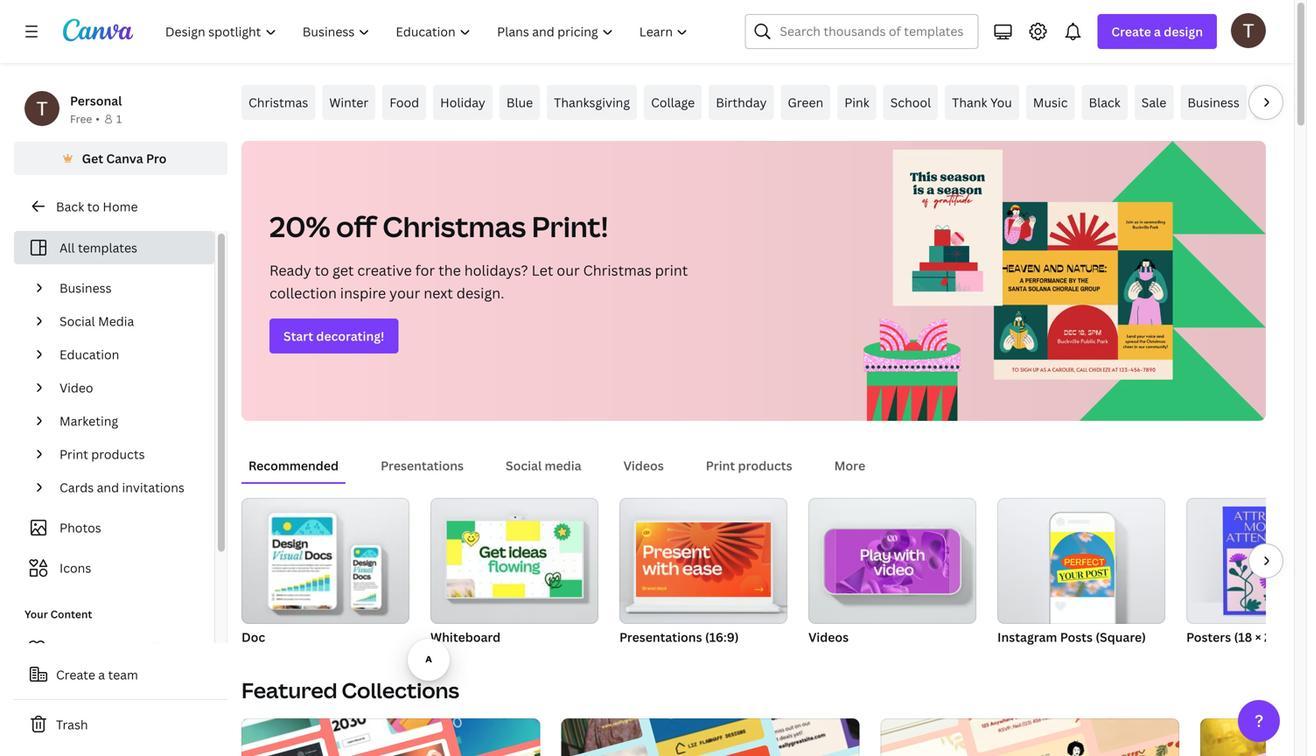 Task type: locate. For each thing, give the bounding box(es) containing it.
start decorating!
[[284, 328, 385, 344]]

instagram post (square) image
[[998, 498, 1166, 624], [1051, 532, 1115, 597]]

birthday
[[716, 94, 767, 111]]

products
[[91, 446, 145, 463], [738, 457, 793, 474]]

free •
[[70, 112, 100, 126]]

a inside dropdown button
[[1154, 23, 1161, 40]]

blue
[[507, 94, 533, 111]]

1 vertical spatial a
[[98, 666, 105, 683]]

to inside the ready to get creative for the holidays? let our christmas print collection inspire your next design.
[[315, 261, 329, 280]]

whiteboard link
[[431, 498, 599, 648]]

creators
[[61, 639, 112, 656]]

None search field
[[745, 14, 979, 49]]

print products for print products button
[[706, 457, 793, 474]]

back
[[56, 198, 84, 215]]

christmas inside christmas link
[[249, 94, 308, 111]]

0 horizontal spatial create
[[56, 666, 95, 683]]

blue link
[[500, 85, 540, 120]]

get
[[82, 150, 103, 167]]

print inside button
[[706, 457, 735, 474]]

presentations
[[381, 457, 464, 474], [620, 629, 702, 645]]

create inside dropdown button
[[1112, 23, 1151, 40]]

0 horizontal spatial videos
[[624, 457, 664, 474]]

social inside "social media" link
[[60, 313, 95, 329]]

print products inside print products button
[[706, 457, 793, 474]]

1 horizontal spatial create
[[1112, 23, 1151, 40]]

1 vertical spatial business
[[60, 280, 112, 296]]

video image
[[809, 498, 977, 624], [836, 529, 950, 593]]

videos link
[[809, 498, 977, 648]]

poster (18 × 24 in portrait) image up ×
[[1223, 507, 1302, 615]]

posts
[[1060, 629, 1093, 645]]

create a design
[[1112, 23, 1203, 40]]

0 horizontal spatial christmas
[[249, 94, 308, 111]]

black
[[1089, 94, 1121, 111]]

thank you
[[952, 94, 1012, 111]]

to right back
[[87, 198, 100, 215]]

0 horizontal spatial you
[[115, 639, 137, 656]]

media
[[98, 313, 134, 329]]

1 horizontal spatial christmas
[[383, 207, 526, 245]]

sale
[[1142, 94, 1167, 111]]

presentations inside button
[[381, 457, 464, 474]]

0 vertical spatial create
[[1112, 23, 1151, 40]]

instagram
[[998, 629, 1058, 645]]

creators you follow
[[61, 639, 179, 656]]

create a design button
[[1098, 14, 1217, 49]]

0 vertical spatial a
[[1154, 23, 1161, 40]]

20% off christmas print! image
[[846, 141, 1266, 421]]

1 horizontal spatial to
[[315, 261, 329, 280]]

1 horizontal spatial a
[[1154, 23, 1161, 40]]

create left design
[[1112, 23, 1151, 40]]

(18
[[1234, 629, 1253, 645]]

create a team button
[[14, 657, 228, 692]]

1 horizontal spatial print products
[[706, 457, 793, 474]]

0 vertical spatial videos
[[624, 457, 664, 474]]

social inside social media button
[[506, 457, 542, 474]]

your content
[[25, 607, 92, 621]]

poster (18 × 24 in portrait) image
[[1187, 498, 1307, 624], [1223, 507, 1302, 615]]

1 horizontal spatial presentations
[[620, 629, 702, 645]]

1 vertical spatial create
[[56, 666, 95, 683]]

0 horizontal spatial business
[[60, 280, 112, 296]]

food link
[[383, 85, 426, 120]]

to for back
[[87, 198, 100, 215]]

products left more button
[[738, 457, 793, 474]]

you right 'thank'
[[991, 94, 1012, 111]]

creators you follow link
[[14, 630, 214, 665]]

0 vertical spatial business
[[1188, 94, 1240, 111]]

business link
[[1181, 85, 1247, 120], [53, 271, 204, 305]]

print up cards
[[60, 446, 88, 463]]

business link right sale
[[1181, 85, 1247, 120]]

business right sale
[[1188, 94, 1240, 111]]

print products inside print products link
[[60, 446, 145, 463]]

follow
[[140, 639, 179, 656]]

poster (18 × 24 in portrait) image up posters (18 × 24 in po
[[1187, 498, 1307, 624]]

0 horizontal spatial print products
[[60, 446, 145, 463]]

1 horizontal spatial products
[[738, 457, 793, 474]]

print products link
[[53, 438, 204, 471]]

a
[[1154, 23, 1161, 40], [98, 666, 105, 683]]

Search search field
[[780, 15, 967, 48]]

doc image
[[242, 498, 410, 624], [242, 498, 410, 624]]

1
[[116, 112, 122, 126]]

create inside button
[[56, 666, 95, 683]]

0 vertical spatial social
[[60, 313, 95, 329]]

a inside button
[[98, 666, 105, 683]]

0 vertical spatial christmas
[[249, 94, 308, 111]]

products up 'cards and invitations'
[[91, 446, 145, 463]]

products inside button
[[738, 457, 793, 474]]

1 horizontal spatial you
[[991, 94, 1012, 111]]

photos
[[60, 519, 101, 536]]

video link
[[53, 371, 204, 404]]

business up social media
[[60, 280, 112, 296]]

and
[[97, 479, 119, 496]]

business link up media
[[53, 271, 204, 305]]

0 horizontal spatial print
[[60, 446, 88, 463]]

holiday
[[440, 94, 486, 111]]

0 horizontal spatial business link
[[53, 271, 204, 305]]

create
[[1112, 23, 1151, 40], [56, 666, 95, 683]]

christmas right the our on the top of the page
[[583, 261, 652, 280]]

0 horizontal spatial presentations
[[381, 457, 464, 474]]

whiteboard
[[431, 629, 501, 645]]

christmas up the
[[383, 207, 526, 245]]

decorating!
[[316, 328, 385, 344]]

po
[[1296, 629, 1307, 645]]

get canva pro button
[[14, 142, 228, 175]]

icons
[[60, 560, 91, 576]]

back to home link
[[14, 189, 228, 224]]

start
[[284, 328, 313, 344]]

0 horizontal spatial to
[[87, 198, 100, 215]]

0 horizontal spatial a
[[98, 666, 105, 683]]

24
[[1265, 629, 1279, 645]]

1 vertical spatial christmas
[[383, 207, 526, 245]]

print products button
[[699, 449, 800, 482]]

2 vertical spatial christmas
[[583, 261, 652, 280]]

1 horizontal spatial business
[[1188, 94, 1240, 111]]

christmas left winter link
[[249, 94, 308, 111]]

home
[[103, 198, 138, 215]]

presentations for presentations
[[381, 457, 464, 474]]

social media
[[60, 313, 134, 329]]

1 vertical spatial to
[[315, 261, 329, 280]]

holiday link
[[433, 85, 493, 120]]

video
[[60, 379, 93, 396]]

presentation (16:9) image
[[620, 498, 788, 624], [636, 522, 771, 597]]

1 horizontal spatial business link
[[1181, 85, 1247, 120]]

print products
[[60, 446, 145, 463], [706, 457, 793, 474]]

recommended button
[[242, 449, 346, 482]]

thanksgiving link
[[547, 85, 637, 120]]

top level navigation element
[[154, 14, 703, 49]]

collage link
[[644, 85, 702, 120]]

social for social media
[[506, 457, 542, 474]]

sale link
[[1135, 85, 1174, 120]]

cards and invitations
[[60, 479, 185, 496]]

1 vertical spatial business link
[[53, 271, 204, 305]]

start decorating! link
[[270, 319, 399, 354]]

collections
[[342, 676, 459, 705]]

create down creators
[[56, 666, 95, 683]]

a left "team"
[[98, 666, 105, 683]]

presentations button
[[374, 449, 471, 482]]

0 horizontal spatial social
[[60, 313, 95, 329]]

social for social media
[[60, 313, 95, 329]]

ready
[[270, 261, 311, 280]]

1 vertical spatial social
[[506, 457, 542, 474]]

to left get
[[315, 261, 329, 280]]

0 horizontal spatial products
[[91, 446, 145, 463]]

1 horizontal spatial social
[[506, 457, 542, 474]]

1 horizontal spatial print
[[706, 457, 735, 474]]

food
[[390, 94, 419, 111]]

social up education
[[60, 313, 95, 329]]

1 vertical spatial videos
[[809, 629, 849, 645]]

create for create a team
[[56, 666, 95, 683]]

social left media
[[506, 457, 542, 474]]

print right videos button
[[706, 457, 735, 474]]

templates
[[78, 239, 137, 256]]

a for design
[[1154, 23, 1161, 40]]

0 vertical spatial you
[[991, 94, 1012, 111]]

print for print products link
[[60, 446, 88, 463]]

presentations for presentations (16:9)
[[620, 629, 702, 645]]

more
[[835, 457, 866, 474]]

music link
[[1026, 85, 1075, 120]]

school
[[891, 94, 931, 111]]

1 vertical spatial presentations
[[620, 629, 702, 645]]

whiteboard image
[[431, 498, 599, 624], [447, 521, 582, 597]]

print for print products button
[[706, 457, 735, 474]]

for
[[415, 261, 435, 280]]

0 vertical spatial presentations
[[381, 457, 464, 474]]

0 vertical spatial to
[[87, 198, 100, 215]]

social media button
[[499, 449, 589, 482]]

business
[[1188, 94, 1240, 111], [60, 280, 112, 296]]

1 vertical spatial you
[[115, 639, 137, 656]]

you up "team"
[[115, 639, 137, 656]]

let
[[532, 261, 553, 280]]

a for team
[[98, 666, 105, 683]]

next
[[424, 284, 453, 302]]

get canva pro
[[82, 150, 167, 167]]

2 horizontal spatial christmas
[[583, 261, 652, 280]]

a left design
[[1154, 23, 1161, 40]]

social
[[60, 313, 95, 329], [506, 457, 542, 474]]

pink link
[[838, 85, 877, 120]]

print
[[60, 446, 88, 463], [706, 457, 735, 474]]



Task type: vqa. For each thing, say whether or not it's contained in the screenshot.
#ffffff image
no



Task type: describe. For each thing, give the bounding box(es) containing it.
posters
[[1187, 629, 1231, 645]]

social media link
[[53, 305, 204, 338]]

featured collections
[[242, 676, 459, 705]]

in
[[1282, 629, 1293, 645]]

the
[[439, 261, 461, 280]]

you for creators
[[115, 639, 137, 656]]

presentations (16:9)
[[620, 629, 739, 645]]

education link
[[53, 338, 204, 371]]

videos button
[[617, 449, 671, 482]]

print
[[655, 261, 688, 280]]

design.
[[457, 284, 504, 302]]

off
[[336, 207, 377, 245]]

(square)
[[1096, 629, 1146, 645]]

1 horizontal spatial videos
[[809, 629, 849, 645]]

media
[[545, 457, 582, 474]]

products for print products link
[[91, 446, 145, 463]]

20%
[[270, 207, 330, 245]]

trash link
[[14, 707, 228, 742]]

creative
[[357, 261, 412, 280]]

instagram posts (square) link
[[998, 498, 1166, 648]]

all templates
[[60, 239, 137, 256]]

cards
[[60, 479, 94, 496]]

instagram post (square) image inside instagram posts (square) link
[[1051, 532, 1115, 597]]

all
[[60, 239, 75, 256]]

personal
[[70, 92, 122, 109]]

you for thank
[[991, 94, 1012, 111]]

icons link
[[25, 551, 204, 585]]

(16:9)
[[705, 629, 739, 645]]

•
[[96, 112, 100, 126]]

featured
[[242, 676, 337, 705]]

winter link
[[322, 85, 376, 120]]

terry turtle image
[[1231, 13, 1266, 48]]

collage
[[651, 94, 695, 111]]

free
[[70, 112, 92, 126]]

business for business link to the top
[[1188, 94, 1240, 111]]

winter
[[329, 94, 369, 111]]

marketing link
[[53, 404, 204, 438]]

print!
[[532, 207, 609, 245]]

trash
[[56, 716, 88, 733]]

to for ready
[[315, 261, 329, 280]]

presentations (16:9) link
[[620, 498, 788, 648]]

videos inside button
[[624, 457, 664, 474]]

green link
[[781, 85, 831, 120]]

canva
[[106, 150, 143, 167]]

ready to get creative for the holidays? let our christmas print collection inspire your next design.
[[270, 261, 688, 302]]

cards and invitations link
[[53, 471, 204, 504]]

school link
[[884, 85, 938, 120]]

your
[[25, 607, 48, 621]]

history
[[1261, 94, 1304, 111]]

doc
[[242, 629, 265, 645]]

thank
[[952, 94, 988, 111]]

0 vertical spatial business link
[[1181, 85, 1247, 120]]

christmas inside the ready to get creative for the holidays? let our christmas print collection inspire your next design.
[[583, 261, 652, 280]]

posters (18 × 24 in po
[[1187, 629, 1307, 645]]

business for the bottommost business link
[[60, 280, 112, 296]]

holidays?
[[464, 261, 528, 280]]

pink
[[845, 94, 870, 111]]

products for print products button
[[738, 457, 793, 474]]

marketing
[[60, 413, 118, 429]]

black link
[[1082, 85, 1128, 120]]

poster (18 × 24 in portrait) image inside posters (18 × 24 in po link
[[1223, 507, 1302, 615]]

invitations
[[122, 479, 185, 496]]

christmas link
[[242, 85, 315, 120]]

team
[[108, 666, 138, 683]]

presentation (16:9) image inside presentations (16:9) link
[[636, 522, 771, 597]]

history link
[[1254, 85, 1307, 120]]

get
[[333, 261, 354, 280]]

×
[[1256, 629, 1262, 645]]

social media
[[506, 457, 582, 474]]

your
[[389, 284, 420, 302]]

instagram posts (square)
[[998, 629, 1146, 645]]

inspire
[[340, 284, 386, 302]]

music
[[1033, 94, 1068, 111]]

content
[[50, 607, 92, 621]]

birthday link
[[709, 85, 774, 120]]

print products for print products link
[[60, 446, 145, 463]]

create for create a design
[[1112, 23, 1151, 40]]

our
[[557, 261, 580, 280]]

back to home
[[56, 198, 138, 215]]

green
[[788, 94, 824, 111]]

create a team
[[56, 666, 138, 683]]



